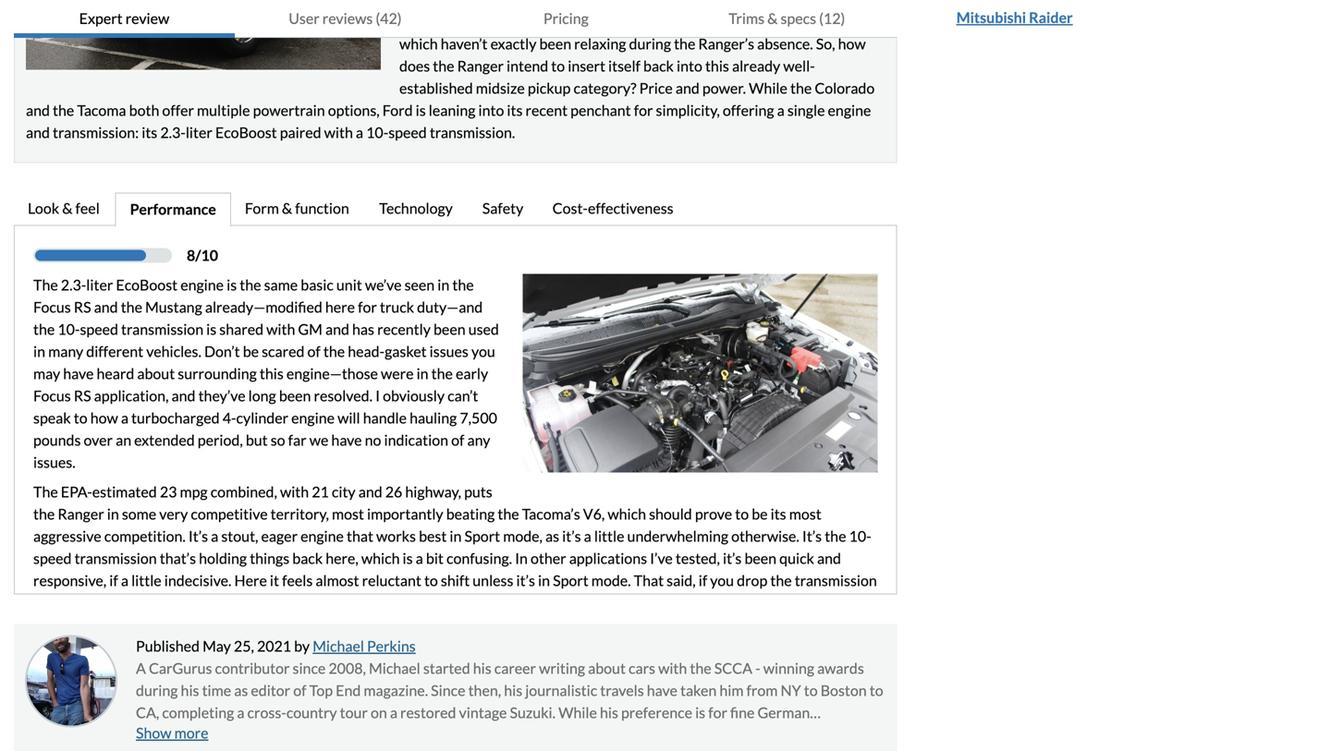 Task type: locate. For each thing, give the bounding box(es) containing it.
tab list
[[14, 0, 898, 38], [14, 193, 898, 227]]

as right time
[[234, 682, 248, 700]]

works
[[376, 528, 416, 546]]

0 horizontal spatial it's
[[189, 528, 208, 546]]

1 vertical spatial you
[[711, 572, 734, 590]]

it's down in
[[517, 572, 535, 590]]

0 vertical spatial focus
[[33, 298, 71, 316]]

and
[[94, 298, 118, 316], [326, 321, 350, 339], [172, 387, 196, 405], [359, 483, 383, 501], [818, 550, 842, 568], [100, 594, 124, 612], [227, 727, 251, 745]]

1 vertical spatial for
[[709, 704, 728, 722]]

second
[[734, 594, 780, 612]]

0 vertical spatial mustang
[[145, 298, 202, 316]]

of left top
[[293, 682, 307, 700]]

1 horizontal spatial as
[[546, 528, 560, 546]]

it's up drop
[[723, 550, 742, 568]]

1 vertical spatial speed
[[33, 550, 72, 568]]

the up many at the left top of the page
[[33, 321, 55, 339]]

0 horizontal spatial been
[[279, 387, 311, 405]]

- up from
[[756, 660, 761, 678]]

his up then,
[[473, 660, 492, 678]]

boston
[[821, 682, 867, 700]]

in down the afford
[[469, 749, 481, 752]]

& left "feel"
[[62, 199, 73, 217]]

in
[[438, 276, 450, 294], [33, 343, 45, 361], [417, 365, 429, 383], [107, 506, 119, 524], [450, 528, 462, 546], [538, 572, 550, 590], [325, 594, 337, 612], [469, 749, 481, 752]]

that's
[[160, 550, 196, 568]]

1 horizontal spatial michael
[[369, 660, 421, 678]]

0 horizontal spatial you
[[472, 343, 495, 361]]

tests
[[520, 594, 552, 612]]

1 horizontal spatial &
[[282, 199, 292, 217]]

highway,
[[405, 483, 461, 501], [410, 749, 466, 752]]

2 if from the left
[[699, 572, 708, 590]]

time
[[202, 682, 231, 700]]

indecisive.
[[164, 572, 232, 590]]

0 vertical spatial tab list
[[14, 0, 898, 38]]

0 horizontal spatial as
[[234, 682, 248, 700]]

its
[[771, 506, 787, 524]]

& inside tab
[[282, 199, 292, 217]]

travels
[[600, 682, 644, 700]]

highway, down often
[[410, 749, 466, 752]]

then,
[[469, 682, 501, 700]]

1 if from the left
[[109, 572, 118, 590]]

the down cross- in the bottom left of the page
[[254, 727, 275, 745]]

0 vertical spatial be
[[243, 343, 259, 361]]

speed up different
[[80, 321, 118, 339]]

german
[[758, 704, 810, 722]]

vehicles.
[[146, 343, 202, 361]]

is inside a cargurus contributor since 2008, michael started his career writing about cars with the scca - winning awards during his time as editor of top end magazine. since then, his journalistic travels have taken him from ny to boston to ca, completing a cross-country tour on a restored vintage suzuki. while his preference is for fine german automobiles - and the extra leg room they so often afford - his first automobile memories center around impromptu mustang vs. corvette races down the local highway, in the backseat of his father's latest acquisition.
[[696, 704, 706, 722]]

0 vertical spatial been
[[434, 321, 466, 339]]

to down bit
[[424, 572, 438, 590]]

territory,
[[271, 506, 329, 524]]

1 horizontal spatial 10-
[[850, 528, 872, 546]]

the inside the epa-estimated 23 mpg combined, with 21 city and 26 highway, puts the ranger in some very competitive territory, most importantly beating the tacoma's v6, which should prove to be its most aggressive competition. it's a stout, eager engine that works best in sport mode, as it's a little underwhelming otherwise. it's the 10- speed transmission that's holding things back here, which is a bit confusing. in other applications i've tested, it's been quick and responsive, if a little indecisive. here it feels almost reluctant to shift unless it's in sport mode. that said, if you drop the transmission into sport and pin the pedal, you'll hit 60 mph in under 7 seconds, with some tests showing closer to the low 6-second range. that's impressive.
[[33, 483, 58, 501]]

michael perkins automotive journalist image
[[25, 636, 117, 728]]

/
[[195, 247, 201, 265]]

tested,
[[676, 550, 720, 568]]

0 horizontal spatial &
[[62, 199, 73, 217]]

tab list containing expert review
[[14, 0, 898, 38]]

cylinder
[[236, 409, 289, 427]]

resolved.
[[314, 387, 373, 405]]

1 horizontal spatial you
[[711, 572, 734, 590]]

4-
[[223, 409, 236, 427]]

so left far
[[271, 432, 285, 450]]

for up has
[[358, 298, 377, 316]]

2 horizontal spatial it's
[[723, 550, 742, 568]]

here
[[234, 572, 267, 590]]

21
[[312, 483, 329, 501]]

different
[[86, 343, 143, 361]]

0 horizontal spatial for
[[358, 298, 377, 316]]

automobile
[[562, 727, 635, 745]]

highway, up the importantly
[[405, 483, 461, 501]]

2 the from the top
[[33, 483, 58, 501]]

1 vertical spatial be
[[752, 506, 768, 524]]

1 the from the top
[[33, 276, 58, 294]]

if right responsive,
[[109, 572, 118, 590]]

mustang down ecoboost
[[145, 298, 202, 316]]

little up pin
[[131, 572, 162, 590]]

awards
[[818, 660, 865, 678]]

1 vertical spatial it's
[[723, 550, 742, 568]]

1 vertical spatial so
[[405, 727, 420, 745]]

about down vehicles.
[[137, 365, 175, 383]]

and down here
[[326, 321, 350, 339]]

so right they
[[405, 727, 420, 745]]

1 horizontal spatial little
[[595, 528, 625, 546]]

1 vertical spatial the
[[33, 483, 58, 501]]

0 horizontal spatial little
[[131, 572, 162, 590]]

1 vertical spatial some
[[483, 594, 518, 612]]

2 vertical spatial been
[[745, 550, 777, 568]]

been inside the epa-estimated 23 mpg combined, with 21 city and 26 highway, puts the ranger in some very competitive territory, most importantly beating the tacoma's v6, which should prove to be its most aggressive competition. it's a stout, eager engine that works best in sport mode, as it's a little underwhelming otherwise. it's the 10- speed transmission that's holding things back here, which is a bit confusing. in other applications i've tested, it's been quick and responsive, if a little indecisive. here it feels almost reluctant to shift unless it's in sport mode. that said, if you drop the transmission into sport and pin the pedal, you'll hit 60 mph in under 7 seconds, with some tests showing closer to the low 6-second range. that's impressive.
[[745, 550, 777, 568]]

1 tab list from the top
[[14, 0, 898, 38]]

the down issues.
[[33, 483, 58, 501]]

which right v6,
[[608, 506, 646, 524]]

bit
[[426, 550, 444, 568]]

have down will at the bottom
[[331, 432, 362, 450]]

they've
[[198, 387, 246, 405]]

almost
[[316, 572, 359, 590]]

25,
[[234, 638, 254, 656]]

0 horizontal spatial it's
[[517, 572, 535, 590]]

0 vertical spatial engine
[[181, 276, 224, 294]]

10
[[201, 247, 218, 265]]

trims & specs (12) tab
[[677, 0, 898, 38]]

0 vertical spatial michael
[[313, 638, 364, 656]]

is down taken
[[696, 704, 706, 722]]

in up obviously
[[417, 365, 429, 383]]

i've
[[650, 550, 673, 568]]

a inside the 2.3-liter ecoboost engine is the same basic unit we've seen in the focus rs and the mustang already—modified here for truck duty—and the 10-speed transmission is shared with gm and has recently been used in many different vehicles. don't be scared of the head-gasket issues you may have heard about surrounding this engine—those were in the early focus rs application, and they've long been resolved. i obviously can't speak to how a turbocharged 4-cylinder engine will handle hauling 7,500 pounds over an extended period, but so far we have no indication of any issues.
[[121, 409, 129, 427]]

it's up that's
[[189, 528, 208, 546]]

trims & specs (12)
[[729, 9, 846, 27]]

speed down aggressive on the left of page
[[33, 550, 72, 568]]

form & function tab
[[231, 193, 365, 227]]

1 horizontal spatial it's
[[803, 528, 822, 546]]

2 vertical spatial have
[[647, 682, 678, 700]]

period,
[[198, 432, 243, 450]]

- right the afford
[[503, 727, 508, 745]]

1 vertical spatial have
[[331, 432, 362, 450]]

have up preference
[[647, 682, 678, 700]]

as
[[546, 528, 560, 546], [234, 682, 248, 700]]

0 horizontal spatial if
[[109, 572, 118, 590]]

be left its
[[752, 506, 768, 524]]

0 vertical spatial you
[[472, 343, 495, 361]]

michael up magazine. at the left
[[369, 660, 421, 678]]

to left how
[[74, 409, 87, 427]]

it's down "tacoma's"
[[562, 528, 581, 546]]

michael for perkins
[[313, 638, 364, 656]]

if right said,
[[699, 572, 708, 590]]

is down the works
[[403, 550, 413, 568]]

2 tab list from the top
[[14, 193, 898, 227]]

& for look
[[62, 199, 73, 217]]

tab panel containing 8
[[14, 225, 898, 637]]

1 vertical spatial engine
[[291, 409, 335, 427]]

will
[[338, 409, 360, 427]]

& left specs
[[768, 9, 778, 27]]

0 horizontal spatial which
[[361, 550, 400, 568]]

0 vertical spatial transmission
[[121, 321, 204, 339]]

1 horizontal spatial for
[[709, 704, 728, 722]]

the for the 2.3-liter ecoboost engine is the same basic unit we've seen in the focus rs and the mustang already—modified here for truck duty—and the 10-speed transmission is shared with gm and has recently been used in many different vehicles. don't be scared of the head-gasket issues you may have heard about surrounding this engine—those were in the early focus rs application, and they've long been resolved. i obviously can't speak to how a turbocharged 4-cylinder engine will handle hauling 7,500 pounds over an extended period, but so far we have no indication of any issues.
[[33, 276, 58, 294]]

the up aggressive on the left of page
[[33, 506, 55, 524]]

with right cars on the left bottom of page
[[659, 660, 687, 678]]

transmission down competition.
[[75, 550, 157, 568]]

0 vertical spatial so
[[271, 432, 285, 450]]

26
[[385, 483, 403, 501]]

on
[[371, 704, 387, 722]]

said,
[[667, 572, 696, 590]]

highway, inside a cargurus contributor since 2008, michael started his career writing about cars with the scca - winning awards during his time as editor of top end magazine. since then, his journalistic travels have taken him from ny to boston to ca, completing a cross-country tour on a restored vintage suzuki. while his preference is for fine german automobiles - and the extra leg room they so often afford - his first automobile memories center around impromptu mustang vs. corvette races down the local highway, in the backseat of his father's latest acquisition.
[[410, 749, 466, 752]]

about up travels
[[588, 660, 626, 678]]

handle
[[363, 409, 407, 427]]

1 horizontal spatial sport
[[465, 528, 500, 546]]

recently
[[377, 321, 431, 339]]

1 vertical spatial mustang
[[136, 749, 193, 752]]

the inside the 2.3-liter ecoboost engine is the same basic unit we've seen in the focus rs and the mustang already—modified here for truck duty—and the 10-speed transmission is shared with gm and has recently been used in many different vehicles. don't be scared of the head-gasket issues you may have heard about surrounding this engine—those were in the early focus rs application, and they've long been resolved. i obviously can't speak to how a turbocharged 4-cylinder engine will handle hauling 7,500 pounds over an extended period, but so far we have no indication of any issues.
[[33, 276, 58, 294]]

impromptu
[[799, 727, 872, 745]]

has
[[352, 321, 375, 339]]

tab panel
[[14, 225, 898, 637]]

1 vertical spatial 10-
[[850, 528, 872, 546]]

the down the afford
[[484, 749, 506, 752]]

0 vertical spatial sport
[[465, 528, 500, 546]]

a
[[121, 409, 129, 427], [211, 528, 219, 546], [584, 528, 592, 546], [416, 550, 423, 568], [121, 572, 129, 590], [237, 704, 245, 722], [390, 704, 398, 722]]

michael
[[313, 638, 364, 656], [369, 660, 421, 678]]

(12)
[[820, 9, 846, 27]]

over
[[84, 432, 113, 450]]

1 vertical spatial as
[[234, 682, 248, 700]]

0 horizontal spatial 10-
[[58, 321, 80, 339]]

have down many at the left top of the page
[[63, 365, 94, 383]]

0 vertical spatial as
[[546, 528, 560, 546]]

0 vertical spatial about
[[137, 365, 175, 383]]

about inside the 2.3-liter ecoboost engine is the same basic unit we've seen in the focus rs and the mustang already—modified here for truck duty—and the 10-speed transmission is shared with gm and has recently been used in many different vehicles. don't be scared of the head-gasket issues you may have heard about surrounding this engine—those were in the early focus rs application, and they've long been resolved. i obviously can't speak to how a turbocharged 4-cylinder engine will handle hauling 7,500 pounds over an extended period, but so far we have no indication of any issues.
[[137, 365, 175, 383]]

1 horizontal spatial most
[[790, 506, 822, 524]]

during
[[136, 682, 178, 700]]

shift
[[441, 572, 470, 590]]

2 horizontal spatial been
[[745, 550, 777, 568]]

you'll
[[216, 594, 251, 612]]

0 horizontal spatial michael
[[313, 638, 364, 656]]

1 vertical spatial which
[[361, 550, 400, 568]]

1 vertical spatial highway,
[[410, 749, 466, 752]]

backseat
[[509, 749, 566, 752]]

& for trims
[[768, 9, 778, 27]]

sport up showing
[[553, 572, 589, 590]]

2 horizontal spatial have
[[647, 682, 678, 700]]

may
[[203, 638, 231, 656]]

most right its
[[790, 506, 822, 524]]

suzuki.
[[510, 704, 556, 722]]

you up 6-
[[711, 572, 734, 590]]

you down used
[[472, 343, 495, 361]]

local
[[377, 749, 408, 752]]

is inside the epa-estimated 23 mpg combined, with 21 city and 26 highway, puts the ranger in some very competitive territory, most importantly beating the tacoma's v6, which should prove to be its most aggressive competition. it's a stout, eager engine that works best in sport mode, as it's a little underwhelming otherwise. it's the 10- speed transmission that's holding things back here, which is a bit confusing. in other applications i've tested, it's been quick and responsive, if a little indecisive. here it feels almost reluctant to shift unless it's in sport mode. that said, if you drop the transmission into sport and pin the pedal, you'll hit 60 mph in under 7 seconds, with some tests showing closer to the low 6-second range. that's impressive.
[[403, 550, 413, 568]]

1 horizontal spatial so
[[405, 727, 420, 745]]

and up corvette
[[227, 727, 251, 745]]

michael up 2008,
[[313, 638, 364, 656]]

were
[[381, 365, 414, 383]]

and left the '26'
[[359, 483, 383, 501]]

sport down responsive,
[[62, 594, 98, 612]]

expert review tab
[[14, 0, 235, 38]]

him
[[720, 682, 744, 700]]

a cargurus contributor since 2008, michael started his career writing about cars with the scca - winning awards during his time as editor of top end magazine. since then, his journalistic travels have taken him from ny to boston to ca, completing a cross-country tour on a restored vintage suzuki. while his preference is for fine german automobiles - and the extra leg room they so often afford - his first automobile memories center around impromptu mustang vs. corvette races down the local highway, in the backseat of his father's latest acquisition.
[[136, 660, 884, 752]]

as down "tacoma's"
[[546, 528, 560, 546]]

his up backseat
[[511, 727, 530, 745]]

0 horizontal spatial some
[[122, 506, 156, 524]]

transmission up vehicles.
[[121, 321, 204, 339]]

60
[[274, 594, 291, 612]]

expert
[[79, 9, 123, 27]]

the right pin
[[150, 594, 172, 612]]

2 it's from the left
[[803, 528, 822, 546]]

first
[[532, 727, 559, 745]]

- up corvette
[[219, 727, 224, 745]]

1 horizontal spatial speed
[[80, 321, 118, 339]]

michael inside a cargurus contributor since 2008, michael started his career writing about cars with the scca - winning awards during his time as editor of top end magazine. since then, his journalistic travels have taken him from ny to boston to ca, completing a cross-country tour on a restored vintage suzuki. while his preference is for fine german automobiles - and the extra leg room they so often afford - his first automobile memories center around impromptu mustang vs. corvette races down the local highway, in the backseat of his father's latest acquisition.
[[369, 660, 421, 678]]

most
[[332, 506, 364, 524], [790, 506, 822, 524]]

1 vertical spatial tab list
[[14, 193, 898, 227]]

1 vertical spatial about
[[588, 660, 626, 678]]

2 vertical spatial sport
[[62, 594, 98, 612]]

1 vertical spatial rs
[[74, 387, 91, 405]]

1 horizontal spatial if
[[699, 572, 708, 590]]

in inside a cargurus contributor since 2008, michael started his career writing about cars with the scca - winning awards during his time as editor of top end magazine. since then, his journalistic travels have taken him from ny to boston to ca, completing a cross-country tour on a restored vintage suzuki. while his preference is for fine german automobiles - and the extra leg room they so often afford - his first automobile memories center around impromptu mustang vs. corvette races down the local highway, in the backseat of his father's latest acquisition.
[[469, 749, 481, 752]]

used
[[469, 321, 499, 339]]

application,
[[94, 387, 169, 405]]

with inside a cargurus contributor since 2008, michael started his career writing about cars with the scca - winning awards during his time as editor of top end magazine. since then, his journalistic travels have taken him from ny to boston to ca, completing a cross-country tour on a restored vintage suzuki. while his preference is for fine german automobiles - and the extra leg room they so often afford - his first automobile memories center around impromptu mustang vs. corvette races down the local highway, in the backseat of his father's latest acquisition.
[[659, 660, 687, 678]]

puts
[[464, 483, 493, 501]]

0 vertical spatial little
[[595, 528, 625, 546]]

0 horizontal spatial most
[[332, 506, 364, 524]]

be down shared
[[243, 343, 259, 361]]

a right how
[[121, 409, 129, 427]]

1 horizontal spatial about
[[588, 660, 626, 678]]

in
[[515, 550, 528, 568]]

2 horizontal spatial sport
[[553, 572, 589, 590]]

ecoboost
[[116, 276, 178, 294]]

0 horizontal spatial about
[[137, 365, 175, 383]]

0 horizontal spatial have
[[63, 365, 94, 383]]

engine up we
[[291, 409, 335, 427]]

0 vertical spatial 10-
[[58, 321, 80, 339]]

to right ny
[[804, 682, 818, 700]]

1 vertical spatial michael
[[369, 660, 421, 678]]

1 horizontal spatial been
[[434, 321, 466, 339]]

the down room
[[353, 749, 375, 752]]

sport up confusing.
[[465, 528, 500, 546]]

the left "2.3-"
[[33, 276, 58, 294]]

10- up many at the left top of the page
[[58, 321, 80, 339]]

feels
[[282, 572, 313, 590]]

eager
[[261, 528, 298, 546]]

feel
[[75, 199, 100, 217]]

1 vertical spatial sport
[[553, 572, 589, 590]]

1 most from the left
[[332, 506, 364, 524]]

career
[[495, 660, 536, 678]]

shared
[[219, 321, 264, 339]]

speed
[[80, 321, 118, 339], [33, 550, 72, 568]]

look & feel tab
[[14, 193, 115, 227]]

1 vertical spatial focus
[[33, 387, 71, 405]]

for
[[358, 298, 377, 316], [709, 704, 728, 722]]

a right on
[[390, 704, 398, 722]]

10- up that's at the bottom right of the page
[[850, 528, 872, 546]]

taken
[[681, 682, 717, 700]]

1 horizontal spatial have
[[331, 432, 362, 450]]

mustang down "show more"
[[136, 749, 193, 752]]

hit
[[254, 594, 271, 612]]

estimated
[[92, 483, 157, 501]]

0 vertical spatial some
[[122, 506, 156, 524]]

a up pin
[[121, 572, 129, 590]]

tab list containing look & feel
[[14, 193, 898, 227]]

safety
[[483, 199, 524, 217]]

early
[[456, 365, 489, 383]]

1 vertical spatial been
[[279, 387, 311, 405]]

0 vertical spatial the
[[33, 276, 58, 294]]

0 vertical spatial rs
[[74, 298, 91, 316]]

the down quick
[[771, 572, 792, 590]]

little up the applications
[[595, 528, 625, 546]]

hauling
[[410, 409, 457, 427]]

gm
[[298, 321, 323, 339]]

0 vertical spatial have
[[63, 365, 94, 383]]

1 horizontal spatial -
[[503, 727, 508, 745]]

0 horizontal spatial so
[[271, 432, 285, 450]]

little
[[595, 528, 625, 546], [131, 572, 162, 590]]

so inside a cargurus contributor since 2008, michael started his career writing about cars with the scca - winning awards during his time as editor of top end magazine. since then, his journalistic travels have taken him from ny to boston to ca, completing a cross-country tour on a restored vintage suzuki. while his preference is for fine german automobiles - and the extra leg room they so often afford - his first automobile memories center around impromptu mustang vs. corvette races down the local highway, in the backseat of his father's latest acquisition.
[[405, 727, 420, 745]]

0 horizontal spatial -
[[219, 727, 224, 745]]

2019 ford ranger test drive review summaryimage image
[[26, 0, 381, 70]]

0 vertical spatial highway,
[[405, 483, 461, 501]]

holding
[[199, 550, 247, 568]]

user reviews (42) tab
[[235, 0, 456, 38]]

center
[[705, 727, 747, 745]]

0 vertical spatial for
[[358, 298, 377, 316]]

0 vertical spatial it's
[[562, 528, 581, 546]]

1 vertical spatial little
[[131, 572, 162, 590]]

you inside the epa-estimated 23 mpg combined, with 21 city and 26 highway, puts the ranger in some very competitive territory, most importantly beating the tacoma's v6, which should prove to be its most aggressive competition. it's a stout, eager engine that works best in sport mode, as it's a little underwhelming otherwise. it's the 10- speed transmission that's holding things back here, which is a bit confusing. in other applications i've tested, it's been quick and responsive, if a little indecisive. here it feels almost reluctant to shift unless it's in sport mode. that said, if you drop the transmission into sport and pin the pedal, you'll hit 60 mph in under 7 seconds, with some tests showing closer to the low 6-second range. that's impressive.
[[711, 572, 734, 590]]

2 focus from the top
[[33, 387, 71, 405]]

10- inside the 2.3-liter ecoboost engine is the same basic unit we've seen in the focus rs and the mustang already—modified here for truck duty—and the 10-speed transmission is shared with gm and has recently been used in many different vehicles. don't be scared of the head-gasket issues you may have heard about surrounding this engine—those were in the early focus rs application, and they've long been resolved. i obviously can't speak to how a turbocharged 4-cylinder engine will handle hauling 7,500 pounds over an extended period, but so far we have no indication of any issues.
[[58, 321, 80, 339]]

2 vertical spatial engine
[[301, 528, 344, 546]]

0 vertical spatial which
[[608, 506, 646, 524]]

engine
[[181, 276, 224, 294], [291, 409, 335, 427], [301, 528, 344, 546]]

23
[[160, 483, 177, 501]]

his down 'automobile' at bottom left
[[585, 749, 604, 752]]

pedal,
[[175, 594, 213, 612]]

ranger
[[58, 506, 104, 524]]

0 vertical spatial speed
[[80, 321, 118, 339]]

2 horizontal spatial &
[[768, 9, 778, 27]]

1 horizontal spatial be
[[752, 506, 768, 524]]

0 horizontal spatial speed
[[33, 550, 72, 568]]



Task type: vqa. For each thing, say whether or not it's contained in the screenshot.
handle
yes



Task type: describe. For each thing, give the bounding box(es) containing it.
this
[[260, 365, 284, 383]]

speed inside the 2.3-liter ecoboost engine is the same basic unit we've seen in the focus rs and the mustang already—modified here for truck duty—and the 10-speed transmission is shared with gm and has recently been used in many different vehicles. don't be scared of the head-gasket issues you may have heard about surrounding this engine—those were in the early focus rs application, and they've long been resolved. i obviously can't speak to how a turbocharged 4-cylinder engine will handle hauling 7,500 pounds over an extended period, but so far we have no indication of any issues.
[[80, 321, 118, 339]]

tour
[[340, 704, 368, 722]]

races
[[277, 749, 311, 752]]

the up already—modified
[[240, 276, 261, 294]]

writing
[[539, 660, 585, 678]]

and inside a cargurus contributor since 2008, michael started his career writing about cars with the scca - winning awards during his time as editor of top end magazine. since then, his journalistic travels have taken him from ny to boston to ca, completing a cross-country tour on a restored vintage suzuki. while his preference is for fine german automobiles - and the extra leg room they so often afford - his first automobile memories center around impromptu mustang vs. corvette races down the local highway, in the backseat of his father's latest acquisition.
[[227, 727, 251, 745]]

be inside the 2.3-liter ecoboost engine is the same basic unit we've seen in the focus rs and the mustang already—modified here for truck duty—and the 10-speed transmission is shared with gm and has recently been used in many different vehicles. don't be scared of the head-gasket issues you may have heard about surrounding this engine—those were in the early focus rs application, and they've long been resolved. i obviously can't speak to how a turbocharged 4-cylinder engine will handle hauling 7,500 pounds over an extended period, but so far we have no indication of any issues.
[[243, 343, 259, 361]]

pin
[[127, 594, 148, 612]]

user
[[289, 9, 320, 27]]

with inside the 2.3-liter ecoboost engine is the same basic unit we've seen in the focus rs and the mustang already—modified here for truck duty—and the 10-speed transmission is shared with gm and has recently been used in many different vehicles. don't be scared of the head-gasket issues you may have heard about surrounding this engine—those were in the early focus rs application, and they've long been resolved. i obviously can't speak to how a turbocharged 4-cylinder engine will handle hauling 7,500 pounds over an extended period, but so far we have no indication of any issues.
[[266, 321, 295, 339]]

to right boston
[[870, 682, 884, 700]]

for inside a cargurus contributor since 2008, michael started his career writing about cars with the scca - winning awards during his time as editor of top end magazine. since then, his journalistic travels have taken him from ny to boston to ca, completing a cross-country tour on a restored vintage suzuki. while his preference is for fine german automobiles - and the extra leg room they so often afford - his first automobile memories center around impromptu mustang vs. corvette races down the local highway, in the backseat of his father's latest acquisition.
[[709, 704, 728, 722]]

1 vertical spatial transmission
[[75, 550, 157, 568]]

1 horizontal spatial some
[[483, 594, 518, 612]]

safety tab
[[469, 193, 539, 227]]

how
[[90, 409, 118, 427]]

expert review
[[79, 9, 170, 27]]

2 vertical spatial it's
[[517, 572, 535, 590]]

you inside the 2.3-liter ecoboost engine is the same basic unit we've seen in the focus rs and the mustang already—modified here for truck duty—and the 10-speed transmission is shared with gm and has recently been used in many different vehicles. don't be scared of the head-gasket issues you may have heard about surrounding this engine—those were in the early focus rs application, and they've long been resolved. i obviously can't speak to how a turbocharged 4-cylinder engine will handle hauling 7,500 pounds over an extended period, but so far we have no indication of any issues.
[[472, 343, 495, 361]]

since
[[293, 660, 326, 678]]

the up taken
[[690, 660, 712, 678]]

room
[[336, 727, 371, 745]]

applications
[[569, 550, 647, 568]]

show more
[[136, 725, 209, 743]]

the down issues
[[432, 365, 453, 383]]

look & feel
[[28, 199, 100, 217]]

and left pin
[[100, 594, 124, 612]]

performance tab
[[115, 193, 231, 227]]

1 rs from the top
[[74, 298, 91, 316]]

unit
[[337, 276, 362, 294]]

contributor
[[215, 660, 290, 678]]

issues.
[[33, 454, 75, 472]]

highway, inside the epa-estimated 23 mpg combined, with 21 city and 26 highway, puts the ranger in some very competitive territory, most importantly beating the tacoma's v6, which should prove to be its most aggressive competition. it's a stout, eager engine that works best in sport mode, as it's a little underwhelming otherwise. it's the 10- speed transmission that's holding things back here, which is a bit confusing. in other applications i've tested, it's been quick and responsive, if a little indecisive. here it feels almost reluctant to shift unless it's in sport mode. that said, if you drop the transmission into sport and pin the pedal, you'll hit 60 mph in under 7 seconds, with some tests showing closer to the low 6-second range. that's impressive.
[[405, 483, 461, 501]]

indication
[[384, 432, 449, 450]]

1 horizontal spatial it's
[[562, 528, 581, 546]]

with up territory,
[[280, 483, 309, 501]]

for inside the 2.3-liter ecoboost engine is the same basic unit we've seen in the focus rs and the mustang already—modified here for truck duty—and the 10-speed transmission is shared with gm and has recently been used in many different vehicles. don't be scared of the head-gasket issues you may have heard about surrounding this engine—those were in the early focus rs application, and they've long been resolved. i obviously can't speak to how a turbocharged 4-cylinder engine will handle hauling 7,500 pounds over an extended period, but so far we have no indication of any issues.
[[358, 298, 377, 316]]

the down ecoboost
[[121, 298, 142, 316]]

to down that
[[653, 594, 667, 612]]

mustang inside a cargurus contributor since 2008, michael started his career writing about cars with the scca - winning awards during his time as editor of top end magazine. since then, his journalistic travels have taken him from ny to boston to ca, completing a cross-country tour on a restored vintage suzuki. while his preference is for fine german automobiles - and the extra leg room they so often afford - his first automobile memories center around impromptu mustang vs. corvette races down the local highway, in the backseat of his father's latest acquisition.
[[136, 749, 193, 752]]

combined,
[[211, 483, 277, 501]]

with down shift
[[451, 594, 480, 612]]

in down almost
[[325, 594, 337, 612]]

published may 25, 2021 by michael perkins
[[136, 638, 416, 656]]

technology tab
[[365, 193, 469, 227]]

michael perkins link
[[313, 638, 416, 656]]

have inside a cargurus contributor since 2008, michael started his career writing about cars with the scca - winning awards during his time as editor of top end magazine. since then, his journalistic travels have taken him from ny to boston to ca, completing a cross-country tour on a restored vintage suzuki. while his preference is for fine german automobiles - and the extra leg room they so often afford - his first automobile memories center around impromptu mustang vs. corvette races down the local highway, in the backseat of his father's latest acquisition.
[[647, 682, 678, 700]]

user reviews (42)
[[289, 9, 402, 27]]

city
[[332, 483, 356, 501]]

the for the epa-estimated 23 mpg combined, with 21 city and 26 highway, puts the ranger in some very competitive territory, most importantly beating the tacoma's v6, which should prove to be its most aggressive competition. it's a stout, eager engine that works best in sport mode, as it's a little underwhelming otherwise. it's the 10- speed transmission that's holding things back here, which is a bit confusing. in other applications i've tested, it's been quick and responsive, if a little indecisive. here it feels almost reluctant to shift unless it's in sport mode. that said, if you drop the transmission into sport and pin the pedal, you'll hit 60 mph in under 7 seconds, with some tests showing closer to the low 6-second range. that's impressive.
[[33, 483, 58, 501]]

cars
[[629, 660, 656, 678]]

specs
[[781, 9, 817, 27]]

10- inside the epa-estimated 23 mpg combined, with 21 city and 26 highway, puts the ranger in some very competitive territory, most importantly beating the tacoma's v6, which should prove to be its most aggressive competition. it's a stout, eager engine that works best in sport mode, as it's a little underwhelming otherwise. it's the 10- speed transmission that's holding things back here, which is a bit confusing. in other applications i've tested, it's been quick and responsive, if a little indecisive. here it feels almost reluctant to shift unless it's in sport mode. that said, if you drop the transmission into sport and pin the pedal, you'll hit 60 mph in under 7 seconds, with some tests showing closer to the low 6-second range. that's impressive.
[[850, 528, 872, 546]]

mode,
[[503, 528, 543, 546]]

a down v6,
[[584, 528, 592, 546]]

stout,
[[221, 528, 258, 546]]

in up may
[[33, 343, 45, 361]]

of down 'automobile' at bottom left
[[569, 749, 582, 752]]

and up turbocharged
[[172, 387, 196, 405]]

in up duty—and
[[438, 276, 450, 294]]

1 focus from the top
[[33, 298, 71, 316]]

to inside the 2.3-liter ecoboost engine is the same basic unit we've seen in the focus rs and the mustang already—modified here for truck duty—and the 10-speed transmission is shared with gm and has recently been used in many different vehicles. don't be scared of the head-gasket issues you may have heard about surrounding this engine—those were in the early focus rs application, and they've long been resolved. i obviously can't speak to how a turbocharged 4-cylinder engine will handle hauling 7,500 pounds over an extended period, but so far we have no indication of any issues.
[[74, 409, 87, 427]]

2021
[[257, 638, 291, 656]]

transmission inside the 2.3-liter ecoboost engine is the same basic unit we've seen in the focus rs and the mustang already—modified here for truck duty—and the 10-speed transmission is shared with gm and has recently been used in many different vehicles. don't be scared of the head-gasket issues you may have heard about surrounding this engine—those were in the early focus rs application, and they've long been resolved. i obviously can't speak to how a turbocharged 4-cylinder engine will handle hauling 7,500 pounds over an extended period, but so far we have no indication of any issues.
[[121, 321, 204, 339]]

range.
[[783, 594, 823, 612]]

often
[[423, 727, 458, 745]]

the up duty—and
[[453, 276, 474, 294]]

extended
[[134, 432, 195, 450]]

show more button
[[136, 725, 209, 743]]

6-
[[721, 594, 734, 612]]

that
[[634, 572, 664, 590]]

is up don't
[[206, 321, 217, 339]]

and right quick
[[818, 550, 842, 568]]

in down other
[[538, 572, 550, 590]]

country
[[287, 704, 337, 722]]

started
[[423, 660, 470, 678]]

to right prove
[[735, 506, 749, 524]]

look
[[28, 199, 59, 217]]

mode.
[[592, 572, 631, 590]]

0 horizontal spatial sport
[[62, 594, 98, 612]]

any
[[467, 432, 491, 450]]

the up the mode,
[[498, 506, 519, 524]]

a
[[136, 660, 146, 678]]

corvette
[[216, 749, 274, 752]]

as inside the epa-estimated 23 mpg combined, with 21 city and 26 highway, puts the ranger in some very competitive territory, most importantly beating the tacoma's v6, which should prove to be its most aggressive competition. it's a stout, eager engine that works best in sport mode, as it's a little underwhelming otherwise. it's the 10- speed transmission that's holding things back here, which is a bit confusing. in other applications i've tested, it's been quick and responsive, if a little indecisive. here it feels almost reluctant to shift unless it's in sport mode. that said, if you drop the transmission into sport and pin the pedal, you'll hit 60 mph in under 7 seconds, with some tests showing closer to the low 6-second range. that's impressive.
[[546, 528, 560, 546]]

2 rs from the top
[[74, 387, 91, 405]]

aggressive
[[33, 528, 101, 546]]

2019 ford ranger test drive review performanceimage image
[[523, 274, 878, 473]]

the up engine—those
[[324, 343, 345, 361]]

cost-effectiveness
[[553, 199, 674, 217]]

2 most from the left
[[790, 506, 822, 524]]

afford
[[460, 727, 500, 745]]

here,
[[326, 550, 359, 568]]

his up 'automobile' at bottom left
[[600, 704, 619, 722]]

acquisition.
[[698, 749, 772, 752]]

we've
[[365, 276, 402, 294]]

his down career
[[504, 682, 523, 700]]

head-
[[348, 343, 385, 361]]

completing
[[162, 704, 234, 722]]

review
[[126, 9, 170, 27]]

& for form
[[282, 199, 292, 217]]

mpg
[[180, 483, 208, 501]]

responsive,
[[33, 572, 107, 590]]

in down estimated
[[107, 506, 119, 524]]

it
[[270, 572, 279, 590]]

of down gm
[[308, 343, 321, 361]]

restored
[[400, 704, 456, 722]]

of left any in the left bottom of the page
[[451, 432, 465, 450]]

journalistic
[[526, 682, 598, 700]]

2 vertical spatial transmission
[[795, 572, 877, 590]]

in right best
[[450, 528, 462, 546]]

michael for started
[[369, 660, 421, 678]]

since
[[431, 682, 466, 700]]

2 horizontal spatial -
[[756, 660, 761, 678]]

father's
[[606, 749, 656, 752]]

pricing
[[544, 9, 589, 27]]

a up holding
[[211, 528, 219, 546]]

showing
[[555, 594, 609, 612]]

so inside the 2.3-liter ecoboost engine is the same basic unit we've seen in the focus rs and the mustang already—modified here for truck duty—and the 10-speed transmission is shared with gm and has recently been used in many different vehicles. don't be scared of the head-gasket issues you may have heard about surrounding this engine—those were in the early focus rs application, and they've long been resolved. i obviously can't speak to how a turbocharged 4-cylinder engine will handle hauling 7,500 pounds over an extended period, but so far we have no indication of any issues.
[[271, 432, 285, 450]]

pricing tab
[[456, 0, 677, 38]]

speed inside the epa-estimated 23 mpg combined, with 21 city and 26 highway, puts the ranger in some very competitive territory, most importantly beating the tacoma's v6, which should prove to be its most aggressive competition. it's a stout, eager engine that works best in sport mode, as it's a little underwhelming otherwise. it's the 10- speed transmission that's holding things back here, which is a bit confusing. in other applications i've tested, it's been quick and responsive, if a little indecisive. here it feels almost reluctant to shift unless it's in sport mode. that said, if you drop the transmission into sport and pin the pedal, you'll hit 60 mph in under 7 seconds, with some tests showing closer to the low 6-second range. that's impressive.
[[33, 550, 72, 568]]

is up already—modified
[[227, 276, 237, 294]]

that
[[347, 528, 374, 546]]

mitsubishi
[[957, 8, 1027, 27]]

1 it's from the left
[[189, 528, 208, 546]]

down
[[314, 749, 350, 752]]

mustang inside the 2.3-liter ecoboost engine is the same basic unit we've seen in the focus rs and the mustang already—modified here for truck duty—and the 10-speed transmission is shared with gm and has recently been used in many different vehicles. don't be scared of the head-gasket issues you may have heard about surrounding this engine—those were in the early focus rs application, and they've long been resolved. i obviously can't speak to how a turbocharged 4-cylinder engine will handle hauling 7,500 pounds over an extended period, but so far we have no indication of any issues.
[[145, 298, 202, 316]]

turbocharged
[[131, 409, 220, 427]]

and down liter at the left top of the page
[[94, 298, 118, 316]]

beating
[[446, 506, 495, 524]]

about inside a cargurus contributor since 2008, michael started his career writing about cars with the scca - winning awards during his time as editor of top end magazine. since then, his journalistic travels have taken him from ny to boston to ca, completing a cross-country tour on a restored vintage suzuki. while his preference is for fine german automobiles - and the extra leg room they so often afford - his first automobile memories center around impromptu mustang vs. corvette races down the local highway, in the backseat of his father's latest acquisition.
[[588, 660, 626, 678]]

form & function
[[245, 199, 349, 217]]

end
[[336, 682, 361, 700]]

his up completing
[[181, 682, 199, 700]]

fine
[[731, 704, 755, 722]]

be inside the epa-estimated 23 mpg combined, with 21 city and 26 highway, puts the ranger in some very competitive territory, most importantly beating the tacoma's v6, which should prove to be its most aggressive competition. it's a stout, eager engine that works best in sport mode, as it's a little underwhelming otherwise. it's the 10- speed transmission that's holding things back here, which is a bit confusing. in other applications i've tested, it's been quick and responsive, if a little indecisive. here it feels almost reluctant to shift unless it's in sport mode. that said, if you drop the transmission into sport and pin the pedal, you'll hit 60 mph in under 7 seconds, with some tests showing closer to the low 6-second range. that's impressive.
[[752, 506, 768, 524]]

mitsubishi raider
[[957, 8, 1073, 27]]

(42)
[[376, 9, 402, 27]]

trims
[[729, 9, 765, 27]]

importantly
[[367, 506, 444, 524]]

here
[[325, 298, 355, 316]]

as inside a cargurus contributor since 2008, michael started his career writing about cars with the scca - winning awards during his time as editor of top end magazine. since then, his journalistic travels have taken him from ny to boston to ca, completing a cross-country tour on a restored vintage suzuki. while his preference is for fine german automobiles - and the extra leg room they so often afford - his first automobile memories center around impromptu mustang vs. corvette races down the local highway, in the backseat of his father's latest acquisition.
[[234, 682, 248, 700]]

we
[[310, 432, 329, 450]]

cost-effectiveness tab
[[539, 193, 690, 227]]

a left bit
[[416, 550, 423, 568]]

engine inside the epa-estimated 23 mpg combined, with 21 city and 26 highway, puts the ranger in some very competitive territory, most importantly beating the tacoma's v6, which should prove to be its most aggressive competition. it's a stout, eager engine that works best in sport mode, as it's a little underwhelming otherwise. it's the 10- speed transmission that's holding things back here, which is a bit confusing. in other applications i've tested, it's been quick and responsive, if a little indecisive. here it feels almost reluctant to shift unless it's in sport mode. that said, if you drop the transmission into sport and pin the pedal, you'll hit 60 mph in under 7 seconds, with some tests showing closer to the low 6-second range. that's impressive.
[[301, 528, 344, 546]]

a left cross- in the bottom left of the page
[[237, 704, 245, 722]]

from
[[747, 682, 778, 700]]

vs.
[[196, 749, 213, 752]]

the up that's at the bottom right of the page
[[825, 528, 847, 546]]

the down said,
[[670, 594, 692, 612]]

should
[[649, 506, 692, 524]]

the epa-estimated 23 mpg combined, with 21 city and 26 highway, puts the ranger in some very competitive territory, most importantly beating the tacoma's v6, which should prove to be its most aggressive competition. it's a stout, eager engine that works best in sport mode, as it's a little underwhelming otherwise. it's the 10- speed transmission that's holding things back here, which is a bit confusing. in other applications i've tested, it's been quick and responsive, if a little indecisive. here it feels almost reluctant to shift unless it's in sport mode. that said, if you drop the transmission into sport and pin the pedal, you'll hit 60 mph in under 7 seconds, with some tests showing closer to the low 6-second range. that's impressive.
[[33, 483, 877, 635]]

scca
[[715, 660, 753, 678]]

8 / 10
[[187, 247, 218, 265]]

seen
[[405, 276, 435, 294]]



